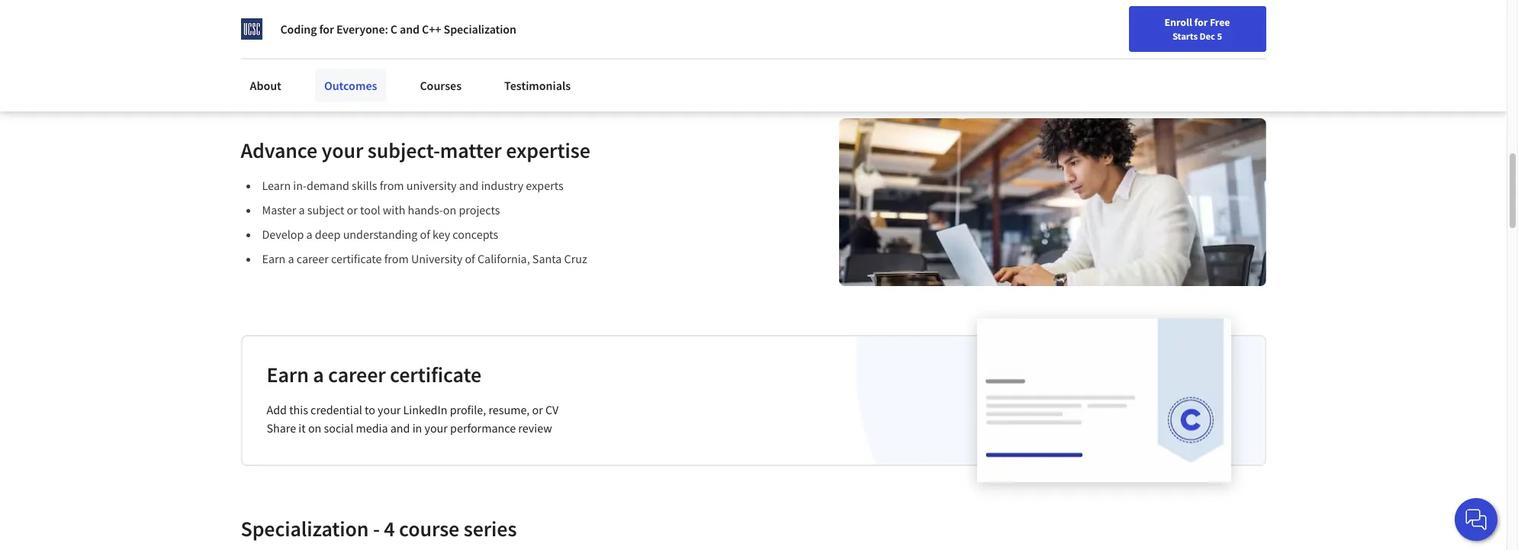 Task type: vqa. For each thing, say whether or not it's contained in the screenshot.
"Teaching" to the right
no



Task type: locate. For each thing, give the bounding box(es) containing it.
career down 'deep'
[[297, 251, 329, 266]]

dec
[[1200, 30, 1215, 42]]

c++
[[422, 21, 441, 37]]

earn a career certificate from university of california, santa cruz
[[262, 251, 587, 266]]

enroll
[[1165, 15, 1192, 29]]

0 horizontal spatial or
[[347, 202, 358, 217]]

1 horizontal spatial of
[[465, 251, 475, 266]]

cv
[[545, 402, 559, 417]]

learn right university of california, santa cruz image
[[266, 27, 296, 43]]

media
[[356, 420, 388, 436]]

5
[[1217, 30, 1222, 42]]

2 vertical spatial and
[[390, 420, 410, 436]]

earn down develop
[[262, 251, 286, 266]]

santa
[[532, 251, 562, 266]]

english button
[[1187, 0, 1279, 50]]

for inside enroll for free starts dec 5
[[1194, 15, 1208, 29]]

matter
[[440, 136, 502, 164]]

for right coding
[[319, 21, 334, 37]]

or inside add this credential to your linkedin profile, resume, or cv share it on social media and in your performance review
[[532, 402, 543, 417]]

performance
[[450, 420, 516, 436]]

find your new career link
[[1076, 15, 1187, 34]]

deep
[[315, 226, 341, 242]]

1 vertical spatial certificate
[[390, 361, 481, 388]]

0 horizontal spatial of
[[420, 226, 430, 242]]

a down develop
[[288, 251, 294, 266]]

learn left "in-"
[[262, 178, 291, 193]]

your right "find"
[[1105, 18, 1125, 31]]

0 vertical spatial career
[[297, 251, 329, 266]]

experts
[[526, 178, 564, 193]]

for
[[1194, 15, 1208, 29], [319, 21, 334, 37], [413, 27, 428, 43]]

and left in at the left bottom
[[390, 420, 410, 436]]

specialization right c++
[[444, 21, 516, 37]]

credential
[[311, 402, 362, 417]]

0 horizontal spatial certificate
[[331, 251, 382, 266]]

your
[[1105, 18, 1125, 31], [322, 136, 363, 164], [378, 402, 401, 417], [425, 420, 448, 436]]

expertise
[[506, 136, 590, 164]]

understanding
[[343, 226, 418, 242]]

earn for earn a career certificate from university of california, santa cruz
[[262, 251, 286, 266]]

career up to
[[328, 361, 386, 388]]

specialization
[[444, 21, 516, 37], [241, 515, 369, 542]]

a up credential
[[313, 361, 324, 388]]

master a subject or tool with hands-on projects
[[262, 202, 500, 217]]

chat with us image
[[1464, 507, 1489, 532]]

a left 'deep'
[[306, 226, 313, 242]]

0 vertical spatial from
[[380, 178, 404, 193]]

of left key
[[420, 226, 430, 242]]

specialization left - on the bottom left of the page
[[241, 515, 369, 542]]

to
[[365, 402, 375, 417]]

it
[[299, 420, 306, 436]]

of
[[420, 226, 430, 242], [465, 251, 475, 266]]

from
[[380, 178, 404, 193], [384, 251, 409, 266]]

0 vertical spatial specialization
[[444, 21, 516, 37]]

1 vertical spatial earn
[[267, 361, 309, 388]]

advance your subject-matter expertise
[[241, 136, 590, 164]]

on
[[443, 202, 456, 217], [308, 420, 321, 436]]

0 vertical spatial earn
[[262, 251, 286, 266]]

0 vertical spatial certificate
[[331, 251, 382, 266]]

a
[[299, 202, 305, 217], [306, 226, 313, 242], [288, 251, 294, 266], [313, 361, 324, 388]]

1 vertical spatial from
[[384, 251, 409, 266]]

0 vertical spatial or
[[347, 202, 358, 217]]

resume,
[[489, 402, 530, 417]]

your right in at the left bottom
[[425, 420, 448, 436]]

1 vertical spatial learn
[[262, 178, 291, 193]]

earn
[[262, 251, 286, 266], [267, 361, 309, 388]]

of down concepts
[[465, 251, 475, 266]]

0 horizontal spatial for
[[319, 21, 334, 37]]

on up key
[[443, 202, 456, 217]]

on inside add this credential to your linkedin profile, resume, or cv share it on social media and in your performance review
[[308, 420, 321, 436]]

skills
[[352, 178, 377, 193]]

your up demand
[[322, 136, 363, 164]]

None search field
[[217, 10, 584, 40]]

learn
[[266, 27, 296, 43], [262, 178, 291, 193]]

on right it at the left bottom of the page
[[308, 420, 321, 436]]

about link
[[241, 69, 291, 102]]

0 vertical spatial learn
[[266, 27, 296, 43]]

2 horizontal spatial for
[[1194, 15, 1208, 29]]

0 horizontal spatial specialization
[[241, 515, 369, 542]]

develop
[[262, 226, 304, 242]]

and right 'c'
[[400, 21, 420, 37]]

a right master
[[299, 202, 305, 217]]

from down understanding
[[384, 251, 409, 266]]

learn more about coursera for business link
[[266, 27, 477, 43]]

career
[[297, 251, 329, 266], [328, 361, 386, 388]]

develop a deep understanding of key concepts
[[262, 226, 498, 242]]

1 horizontal spatial certificate
[[390, 361, 481, 388]]

california,
[[478, 251, 530, 266]]

or
[[347, 202, 358, 217], [532, 402, 543, 417]]

everyone:
[[336, 21, 388, 37]]

linkedin
[[403, 402, 447, 417]]

certificate up linkedin
[[390, 361, 481, 388]]

certificate down the develop a deep understanding of key concepts
[[331, 251, 382, 266]]

university
[[407, 178, 457, 193]]

for up the dec
[[1194, 15, 1208, 29]]

a for develop a deep understanding of key concepts
[[306, 226, 313, 242]]

1 vertical spatial career
[[328, 361, 386, 388]]

hands-
[[408, 202, 443, 217]]

certificate
[[331, 251, 382, 266], [390, 361, 481, 388]]

tool
[[360, 202, 380, 217]]

coursera enterprise logos image
[[926, 0, 1231, 33]]

0 vertical spatial on
[[443, 202, 456, 217]]

1 vertical spatial or
[[532, 402, 543, 417]]

a for earn a career certificate
[[313, 361, 324, 388]]

0 horizontal spatial on
[[308, 420, 321, 436]]

1 horizontal spatial on
[[443, 202, 456, 217]]

and up the projects
[[459, 178, 479, 193]]

learn in-demand skills from university and industry experts
[[262, 178, 564, 193]]

1 horizontal spatial specialization
[[444, 21, 516, 37]]

or left tool at top
[[347, 202, 358, 217]]

and inside add this credential to your linkedin profile, resume, or cv share it on social media and in your performance review
[[390, 420, 410, 436]]

for for coding
[[319, 21, 334, 37]]

and
[[400, 21, 420, 37], [459, 178, 479, 193], [390, 420, 410, 436]]

new
[[1128, 18, 1148, 31]]

earn up add at the left bottom of the page
[[267, 361, 309, 388]]

0 vertical spatial and
[[400, 21, 420, 37]]

with
[[383, 202, 405, 217]]

1 vertical spatial of
[[465, 251, 475, 266]]

subject
[[307, 202, 344, 217]]

for for enroll
[[1194, 15, 1208, 29]]

from up the with
[[380, 178, 404, 193]]

or left cv
[[532, 402, 543, 417]]

1 horizontal spatial or
[[532, 402, 543, 417]]

for right 'c'
[[413, 27, 428, 43]]

1 vertical spatial specialization
[[241, 515, 369, 542]]

find your new career
[[1083, 18, 1179, 31]]

0 vertical spatial of
[[420, 226, 430, 242]]

1 vertical spatial on
[[308, 420, 321, 436]]

english
[[1214, 17, 1251, 32]]



Task type: describe. For each thing, give the bounding box(es) containing it.
learn for learn more about coursera for business
[[266, 27, 296, 43]]

your right to
[[378, 402, 401, 417]]

concepts
[[453, 226, 498, 242]]

a for master a subject or tool with hands-on projects
[[299, 202, 305, 217]]

1 horizontal spatial for
[[413, 27, 428, 43]]

projects
[[459, 202, 500, 217]]

testimonials
[[504, 78, 571, 93]]

advance
[[241, 136, 317, 164]]

c
[[391, 21, 397, 37]]

key
[[433, 226, 450, 242]]

earn a career certificate
[[267, 361, 481, 388]]

learn more about coursera for business
[[266, 27, 477, 43]]

in
[[412, 420, 422, 436]]

university of california, santa cruz image
[[241, 18, 262, 40]]

business
[[430, 27, 477, 43]]

from for university
[[384, 251, 409, 266]]

find
[[1083, 18, 1103, 31]]

outcomes
[[324, 78, 377, 93]]

starts
[[1173, 30, 1198, 42]]

series
[[464, 515, 517, 542]]

coursera career certificate image
[[978, 318, 1232, 482]]

4
[[384, 515, 395, 542]]

coding for everyone: c and c++ specialization
[[280, 21, 516, 37]]

career for earn a career certificate from university of california, santa cruz
[[297, 251, 329, 266]]

add this credential to your linkedin profile, resume, or cv share it on social media and in your performance review
[[267, 402, 559, 436]]

share
[[267, 420, 296, 436]]

profile,
[[450, 402, 486, 417]]

add
[[267, 402, 287, 417]]

testimonials link
[[495, 69, 580, 102]]

about
[[329, 27, 360, 43]]

courses
[[420, 78, 462, 93]]

subject-
[[368, 136, 440, 164]]

certificate for earn a career certificate from university of california, santa cruz
[[331, 251, 382, 266]]

-
[[373, 515, 380, 542]]

course
[[399, 515, 459, 542]]

earn for earn a career certificate
[[267, 361, 309, 388]]

specialization - 4 course series
[[241, 515, 517, 542]]

university
[[411, 251, 463, 266]]

demand
[[307, 178, 349, 193]]

coursera
[[363, 27, 410, 43]]

master
[[262, 202, 296, 217]]

enroll for free starts dec 5
[[1165, 15, 1230, 42]]

cruz
[[564, 251, 587, 266]]

about
[[250, 78, 281, 93]]

learn for learn in-demand skills from university and industry experts
[[262, 178, 291, 193]]

review
[[518, 420, 552, 436]]

this
[[289, 402, 308, 417]]

industry
[[481, 178, 524, 193]]

from for university
[[380, 178, 404, 193]]

outcomes link
[[315, 69, 386, 102]]

more
[[298, 27, 326, 43]]

in-
[[293, 178, 307, 193]]

certificate for earn a career certificate
[[390, 361, 481, 388]]

career for earn a career certificate
[[328, 361, 386, 388]]

free
[[1210, 15, 1230, 29]]

career
[[1150, 18, 1179, 31]]

1 vertical spatial and
[[459, 178, 479, 193]]

social
[[324, 420, 353, 436]]

coding
[[280, 21, 317, 37]]

courses link
[[411, 69, 471, 102]]

a for earn a career certificate from university of california, santa cruz
[[288, 251, 294, 266]]



